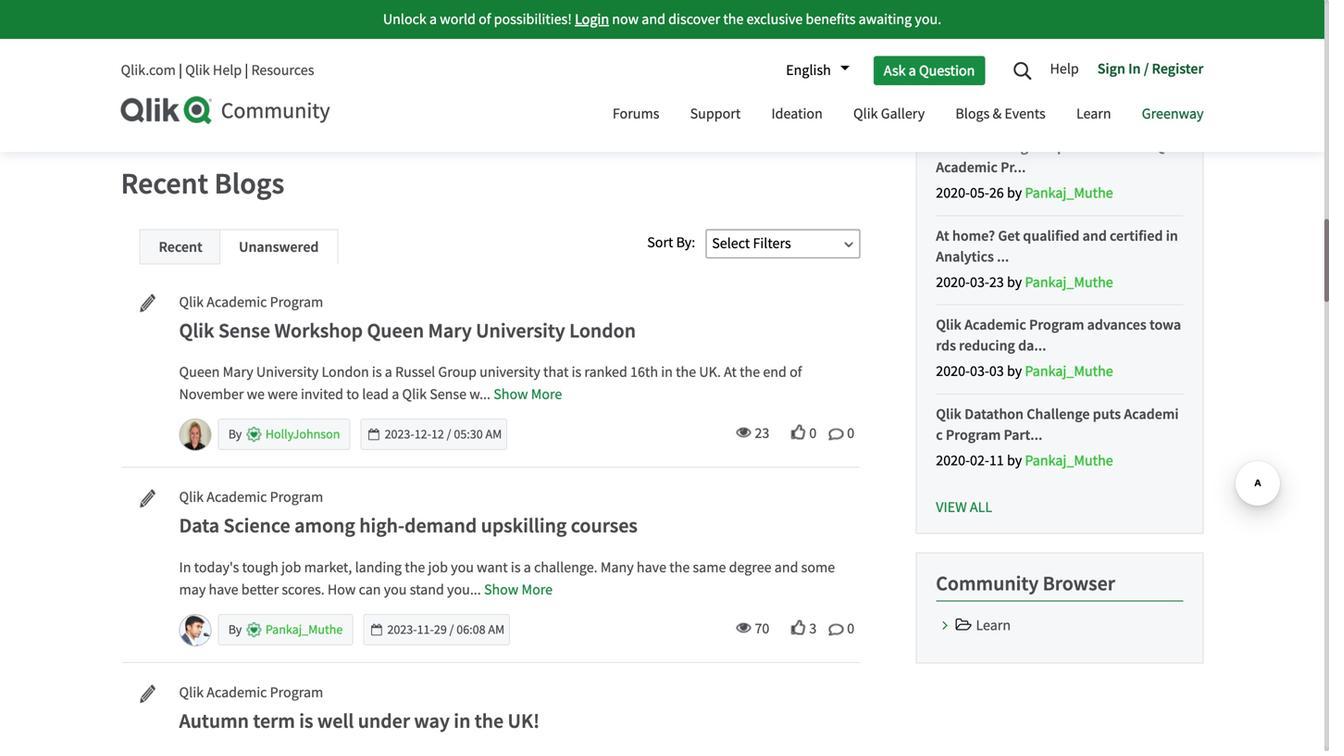 Task type: describe. For each thing, give the bounding box(es) containing it.
employee image for sense
[[246, 427, 262, 443]]

recent documents
[[937, 8, 1100, 33]]

26
[[990, 183, 1005, 202]]

at inside the "queen mary university london is a russel group university that is ranked 16th in the uk. at the end of november we were invited to lead a qlik sense w..."
[[724, 363, 737, 382]]

question
[[920, 61, 976, 80]]

qlik.com link
[[121, 61, 176, 80]]

qlik academic program advances towa rds reducing da... link
[[937, 315, 1184, 356]]

and inside in today's tough job market, landing the job you want is a challenge. many have the same degree and some may have better scores. how can you stand you...
[[775, 558, 799, 577]]

show more link for upskilling
[[484, 580, 553, 599]]

at home? get qualified and certified in analytics ... ‎2020-03-23 by pankaj_muthe
[[937, 226, 1179, 292]]

greenway link
[[1129, 88, 1218, 143]]

show more for upskilling
[[484, 580, 553, 599]]

am for upskilling
[[488, 622, 505, 638]]

english
[[787, 61, 832, 80]]

0 link left replies icon
[[777, 424, 817, 443]]

stand
[[410, 580, 444, 599]]

0 vertical spatial /
[[1145, 59, 1150, 78]]

qlik inside "link"
[[854, 104, 879, 123]]

get
[[999, 226, 1021, 245]]

1 horizontal spatial help
[[1051, 59, 1080, 78]]

program for 03-
[[1030, 316, 1085, 334]]

you.
[[915, 10, 942, 29]]

ask a question
[[884, 61, 976, 80]]

by for sense
[[228, 426, 245, 443]]

/ for courses
[[450, 622, 454, 638]]

pankaj_muthe for 03
[[1026, 362, 1114, 381]]

the up stand
[[405, 558, 425, 577]]

c
[[937, 426, 943, 444]]

hollyjohnson image
[[180, 420, 211, 450]]

opportunity to apply data analytics ski lls inspire... link
[[937, 47, 1184, 89]]

qlik up the sarah_miller icon
[[185, 61, 210, 80]]

qlik academic program link for science
[[179, 487, 323, 508]]

queen mary university london is a russel group university that is ranked 16th in the uk. at the end of november we were invited to lead a qlik sense w...
[[179, 363, 802, 404]]

that inside the "queen mary university london is a russel group university that is ranked 16th in the uk. at the end of november we were invited to lead a qlik sense w..."
[[544, 363, 569, 382]]

courses
[[571, 513, 638, 538]]

qlik gallery link
[[840, 88, 939, 143]]

2023-12-12 / 05:30 am
[[385, 426, 502, 443]]

a inside in today's tough job market, landing the job you want is a challenge. many have the same degree and some may have better scores. how can you stand you...
[[524, 558, 531, 577]]

qlik datathon challenge puts academi c program part... link
[[937, 404, 1184, 446]]

like image
[[791, 620, 806, 635]]

is inside in today's tough job market, landing the job you want is a challenge. many have the same degree and some may have better scores. how can you stand you...
[[511, 558, 521, 577]]

datathon
[[965, 405, 1024, 423]]

blog image for data science among high-demand upskilling courses
[[127, 487, 159, 510]]

of inside the "queen mary university london is a russel group university that is ranked 16th in the uk. at the end of november we were invited to lead a qlik sense w..."
[[790, 363, 802, 382]]

end
[[763, 363, 787, 382]]

lead
[[362, 385, 389, 404]]

pankaj_muthe link down scores.
[[266, 622, 343, 638]]

qlik inside climate change inspire winners of qlik academic pr... ‎2020-05-26 by pankaj_muthe
[[1155, 137, 1181, 156]]

opportunity
[[937, 48, 1015, 66]]

blogs & events
[[956, 104, 1046, 123]]

program inside qlik datathon challenge puts academi c program part... ‎2020-02-11 by pankaj_muthe
[[946, 426, 1002, 444]]

12-
[[415, 426, 432, 443]]

0 horizontal spatial blogs
[[214, 164, 285, 201]]

learn link
[[977, 616, 1011, 635]]

‎2020- for 05-
[[937, 183, 971, 202]]

2 | from the left
[[245, 61, 248, 80]]

0 horizontal spatial data
[[252, 49, 280, 68]]

sort by:
[[648, 233, 696, 252]]

pankaj_muthe for 17
[[1026, 94, 1114, 113]]

a right ask
[[909, 61, 917, 80]]

free
[[638, 49, 662, 68]]

forums button
[[599, 88, 674, 143]]

academic inside climate change inspire winners of qlik academic pr... ‎2020-05-26 by pankaj_muthe
[[937, 158, 998, 176]]

1 horizontal spatial in
[[1129, 59, 1142, 78]]

by for ‎2020-03-03
[[1008, 362, 1023, 381]]

2 job from the left
[[428, 558, 448, 577]]

0 horizontal spatial of
[[479, 10, 491, 29]]

change
[[988, 137, 1036, 156]]

pankaj_muthe link for ‎2020-05-26
[[1026, 181, 1114, 206]]

apply
[[1035, 48, 1070, 66]]

1 vertical spatial you
[[384, 580, 407, 599]]

sign in / register link
[[1089, 53, 1204, 88]]

0 vertical spatial have
[[637, 558, 667, 577]]

16th
[[631, 363, 659, 382]]

2023- for high-
[[388, 622, 417, 638]]

3 link
[[777, 619, 817, 638]]

scores.
[[282, 580, 325, 599]]

the left 'uk.'
[[676, 363, 697, 382]]

a right lead
[[392, 385, 399, 404]]

at home? get qualified and certified in analytics ... link
[[937, 225, 1184, 267]]

pankaj_muthe inside the at home? get qualified and certified in analytics ... ‎2020-03-23 by pankaj_muthe
[[1026, 273, 1114, 292]]

recent for recent documents
[[937, 8, 997, 33]]

community browser heading
[[937, 570, 1116, 596]]

show for university
[[494, 385, 528, 404]]

qualified
[[1024, 226, 1080, 245]]

university inside qlik academic program qlik sense workshop queen mary university london
[[476, 318, 566, 343]]

03
[[990, 362, 1005, 381]]

learn button
[[1063, 88, 1126, 143]]

among
[[295, 513, 355, 538]]

pankaj_muthe link for ‎2020-03-03
[[1026, 359, 1114, 384]]

unanswered
[[239, 237, 319, 256]]

views image for data science among high-demand upskilling courses
[[737, 620, 752, 635]]

is left ranked
[[572, 363, 582, 382]]

3
[[810, 619, 817, 638]]

login link
[[575, 10, 609, 29]]

want
[[477, 558, 508, 577]]

well
[[318, 708, 354, 734]]

and right "free"
[[665, 49, 688, 68]]

blogs & events button
[[942, 88, 1060, 143]]

pankaj_muthe link for ‎2020-03-23
[[1026, 270, 1114, 295]]

the inside qlik academic program autumn term is well under way in the uk!
[[475, 708, 504, 734]]

the left same
[[670, 558, 690, 577]]

events
[[1005, 104, 1046, 123]]

london inside qlik academic program qlik sense workshop queen mary university london
[[570, 318, 636, 343]]

by for ‎2020-05-26
[[1008, 183, 1023, 202]]

0 for qlik sense workshop queen mary university london
[[848, 424, 855, 443]]

recent for recent blogs
[[121, 164, 208, 201]]

community browser
[[937, 570, 1116, 596]]

0 link for qlik sense workshop queen mary university london
[[829, 423, 855, 443]]

qlik datathon challenge puts academi c program part... ‎2020-02-11 by pankaj_muthe
[[937, 405, 1180, 470]]

all
[[971, 498, 993, 517]]

pankaj_muthe link for ‎2020-06-17
[[1026, 91, 1114, 117]]

uk.
[[700, 363, 721, 382]]

qlik inside qlik datathon challenge puts academi c program part... ‎2020-02-11 by pankaj_muthe
[[937, 405, 962, 423]]

‎2020-03-23 link
[[937, 273, 1008, 292]]

data
[[179, 513, 220, 538]]

03- inside qlik academic program advances towa rds reducing da... ‎2020-03-03 by pankaj_muthe
[[971, 362, 990, 381]]

purchase.
[[770, 49, 831, 68]]

some
[[802, 558, 836, 577]]

demand
[[405, 513, 477, 538]]

17
[[990, 94, 1005, 113]]

climate change inspire winners of qlik academic pr... ‎2020-05-26 by pankaj_muthe
[[937, 137, 1181, 202]]

gallery
[[881, 104, 925, 123]]

the right discover
[[724, 10, 744, 29]]

qlik inside qlik academic program data science among high-demand upskilling courses
[[179, 488, 204, 507]]

1 job from the left
[[282, 558, 301, 577]]

forums
[[613, 104, 660, 123]]

program for in
[[270, 683, 323, 702]]

qlik academic program advances towa rds reducing da... ‎2020-03-03 by pankaj_muthe
[[937, 316, 1182, 381]]

0 horizontal spatial 23
[[755, 424, 770, 443]]

show for upskilling
[[484, 580, 519, 599]]

science
[[224, 513, 291, 538]]

unlock
[[383, 10, 427, 29]]

under
[[358, 708, 410, 734]]

11
[[990, 451, 1005, 470]]

a up lead
[[385, 363, 393, 382]]

academic for 03-
[[965, 316, 1027, 334]]

pankaj_muthe for 11
[[1026, 451, 1114, 470]]

is inside qlik academic program autumn term is well under way in the uk!
[[299, 708, 314, 734]]

view all link
[[937, 498, 993, 517]]

0 link for data science among high-demand upskilling courses
[[829, 619, 855, 638]]

degree
[[729, 558, 772, 577]]

1 by from the top
[[228, 90, 245, 107]]

possibilities!
[[494, 10, 572, 29]]

qlik inside the "queen mary university london is a russel group university that is ranked 16th in the uk. at the end of november we were invited to lead a qlik sense w..."
[[402, 385, 427, 404]]

better
[[242, 580, 279, 599]]

world
[[440, 10, 476, 29]]

greenway
[[1143, 104, 1204, 123]]

university inside the "queen mary university london is a russel group university that is ranked 16th in the uk. at the end of november we were invited to lead a qlik sense w..."
[[256, 363, 319, 382]]

we
[[247, 385, 265, 404]]

0 vertical spatial you
[[451, 558, 474, 577]]

like image
[[791, 425, 806, 440]]

recent documents heading
[[937, 8, 1100, 33]]

data.docx
[[353, 4, 441, 29]]

&
[[993, 104, 1002, 123]]

part...
[[1004, 426, 1043, 444]]

university
[[480, 363, 541, 382]]

sarah_miller
[[266, 90, 334, 107]]



Task type: locate. For each thing, give the bounding box(es) containing it.
1 vertical spatial to
[[347, 385, 359, 404]]

qlik help link
[[185, 61, 242, 80]]

blogs up unanswered
[[214, 164, 285, 201]]

0 vertical spatial by
[[228, 90, 245, 107]]

‎2020-
[[937, 94, 971, 113], [937, 183, 971, 202], [937, 273, 971, 292], [937, 362, 971, 381], [937, 451, 971, 470]]

0 link
[[829, 423, 855, 443], [777, 424, 817, 443], [829, 619, 855, 638]]

ask
[[884, 61, 906, 80]]

and inside the at home? get qualified and certified in analytics ... ‎2020-03-23 by pankaj_muthe
[[1083, 226, 1108, 245]]

qlik image
[[121, 96, 213, 124]]

help
[[1051, 59, 1080, 78], [213, 61, 242, 80]]

by for ‎2020-02-11
[[1008, 451, 1023, 470]]

academic up science
[[207, 488, 267, 507]]

1 horizontal spatial university
[[476, 318, 566, 343]]

by down ...
[[1008, 273, 1023, 292]]

sign in / register
[[1098, 59, 1204, 78]]

learn inside popup button
[[1077, 104, 1112, 123]]

analytics
[[1105, 48, 1162, 66]]

‎2020- down the analytics
[[937, 273, 971, 292]]

pankaj_muthe inside qlik datathon challenge puts academi c program part... ‎2020-02-11 by pankaj_muthe
[[1026, 451, 1114, 470]]

by inside qlik datathon challenge puts academi c program part... ‎2020-02-11 by pankaj_muthe
[[1008, 451, 1023, 470]]

1 vertical spatial qlik academic program link
[[179, 487, 323, 508]]

0 horizontal spatial that
[[461, 49, 486, 68]]

a left world
[[430, 10, 437, 29]]

2 03- from the top
[[971, 362, 990, 381]]

1 blog image from the top
[[127, 292, 159, 314]]

3 qlik academic program link from the top
[[179, 683, 323, 703]]

0 vertical spatial mary
[[428, 318, 472, 343]]

‎2020- for 03-
[[937, 362, 971, 381]]

0 horizontal spatial in
[[454, 708, 471, 734]]

0 vertical spatial employee image
[[246, 427, 262, 443]]

1 vertical spatial views image
[[737, 620, 752, 635]]

program up workshop
[[270, 293, 323, 312]]

‎2020- for 06-
[[937, 94, 971, 113]]

exclusive
[[747, 10, 803, 29]]

high-
[[360, 513, 405, 538]]

5 by from the top
[[1008, 451, 1023, 470]]

by left former employee icon
[[228, 90, 245, 107]]

1 vertical spatial queen
[[179, 363, 220, 382]]

0 vertical spatial university
[[476, 318, 566, 343]]

blog image
[[127, 683, 159, 705]]

1 horizontal spatial have
[[637, 558, 667, 577]]

in up may
[[179, 558, 191, 577]]

of right world
[[479, 10, 491, 29]]

view
[[937, 498, 968, 517]]

employee image
[[246, 427, 262, 443], [246, 623, 262, 638]]

inspire...
[[954, 69, 1010, 87]]

and left certified
[[1083, 226, 1108, 245]]

0 link right like icon
[[829, 423, 855, 443]]

that right university
[[544, 363, 569, 382]]

mary up group
[[428, 318, 472, 343]]

1 qlik academic program link from the top
[[179, 292, 323, 312]]

pankaj_muthe inside qlik academic program advances towa rds reducing da... ‎2020-03-03 by pankaj_muthe
[[1026, 362, 1114, 381]]

1 vertical spatial university
[[256, 363, 319, 382]]

the left uk!
[[475, 708, 504, 734]]

qlik.com | qlik help | resources
[[121, 61, 314, 80]]

2 by from the top
[[228, 426, 245, 443]]

1 vertical spatial in
[[661, 363, 673, 382]]

in right 16th
[[661, 363, 673, 382]]

group
[[438, 363, 477, 382]]

ideation button
[[758, 88, 837, 143]]

pankaj_muthe down qlik datathon challenge puts academi c program part... link in the bottom of the page
[[1026, 451, 1114, 470]]

of right end
[[790, 363, 802, 382]]

0 horizontal spatial at
[[724, 363, 737, 382]]

by right 17 on the right of the page
[[1008, 94, 1023, 113]]

2 vertical spatial recent
[[159, 237, 203, 256]]

tab list containing recent
[[139, 229, 338, 264]]

qlik academic program link up science
[[179, 487, 323, 508]]

/ left ski
[[1145, 59, 1150, 78]]

landing
[[355, 558, 402, 577]]

by inside opportunity to apply data analytics ski lls inspire... ‎2020-06-17 by pankaj_muthe
[[1008, 94, 1023, 113]]

climate change inspire winners of qlik academic pr... link
[[937, 136, 1184, 178]]

awaiting
[[859, 10, 912, 29]]

3 ‎2020- from the top
[[937, 273, 971, 292]]

1 vertical spatial recent
[[121, 164, 208, 201]]

1 horizontal spatial data
[[575, 49, 603, 68]]

learn for learn link
[[977, 616, 1011, 635]]

employee image down better
[[246, 623, 262, 638]]

london
[[570, 318, 636, 343], [322, 363, 369, 382]]

1 horizontal spatial to
[[1018, 48, 1032, 66]]

qlik academic program link for sense
[[179, 292, 323, 312]]

0 vertical spatial blog image
[[127, 292, 159, 314]]

now
[[612, 10, 639, 29]]

in inside in today's tough job market, landing the job you want is a challenge. many have the same degree and some may have better scores. how can you stand you...
[[179, 558, 191, 577]]

05:30
[[454, 426, 483, 443]]

1 horizontal spatial sense
[[430, 385, 467, 404]]

in inside qlik academic program autumn term is well under way in the uk!
[[454, 708, 471, 734]]

2 vertical spatial of
[[790, 363, 802, 382]]

in right certified
[[1167, 226, 1179, 245]]

the left end
[[740, 363, 761, 382]]

qlik academic program link down the unanswered link
[[179, 292, 323, 312]]

in
[[1129, 59, 1142, 78], [179, 558, 191, 577]]

‎2020- down lls on the right top of the page
[[937, 94, 971, 113]]

community up learn link
[[937, 570, 1039, 596]]

challenge
[[1027, 405, 1091, 423]]

mary inside qlik academic program qlik sense workshop queen mary university london
[[428, 318, 472, 343]]

program inside qlik academic program qlik sense workshop queen mary university london
[[270, 293, 323, 312]]

to inside the "queen mary university london is a russel group university that is ranked 16th in the uk. at the end of november we were invited to lead a qlik sense w..."
[[347, 385, 359, 404]]

english button
[[777, 55, 850, 86]]

pankaj_muthe link down qlik academic program advances towa rds reducing da... link
[[1026, 359, 1114, 384]]

0 vertical spatial of
[[479, 10, 491, 29]]

‎2020- inside climate change inspire winners of qlik academic pr... ‎2020-05-26 by pankaj_muthe
[[937, 183, 971, 202]]

certified
[[1110, 226, 1164, 245]]

‎2020- left 26
[[937, 183, 971, 202]]

london inside the "queen mary university london is a russel group university that is ranked 16th in the uk. at the end of november we were invited to lead a qlik sense w..."
[[322, 363, 369, 382]]

at up the analytics
[[937, 226, 950, 245]]

23 inside the at home? get qualified and certified in analytics ... ‎2020-03-23 by pankaj_muthe
[[990, 273, 1005, 292]]

have down today's at the bottom left
[[209, 580, 239, 599]]

0 horizontal spatial you
[[384, 580, 407, 599]]

blogs inside dropdown button
[[956, 104, 990, 123]]

ranked
[[585, 363, 628, 382]]

0 vertical spatial community
[[221, 97, 330, 125]]

1 horizontal spatial in
[[661, 363, 673, 382]]

0 horizontal spatial to
[[347, 385, 359, 404]]

...
[[998, 247, 1010, 266]]

0 vertical spatial more
[[531, 385, 562, 404]]

by right 11
[[1008, 451, 1023, 470]]

‎2020- down c
[[937, 451, 971, 470]]

in inside the at home? get qualified and certified in analytics ... ‎2020-03-23 by pankaj_muthe
[[1167, 226, 1179, 245]]

by:
[[677, 233, 696, 252]]

1 by from the top
[[1008, 94, 1023, 113]]

register
[[1153, 59, 1204, 78]]

recent for recent link
[[159, 237, 203, 256]]

by right 26
[[1008, 183, 1023, 202]]

help link
[[1051, 53, 1089, 88]]

pankaj_muthe link down qlik datathon challenge puts academi c program part... link in the bottom of the page
[[1026, 448, 1114, 474]]

qlik inside qlik academic program advances towa rds reducing da... ‎2020-03-03 by pankaj_muthe
[[937, 316, 962, 334]]

data inside opportunity to apply data analytics ski lls inspire... ‎2020-06-17 by pankaj_muthe
[[1073, 48, 1102, 66]]

1 horizontal spatial of
[[790, 363, 802, 382]]

academic inside qlik academic program data science among high-demand upskilling courses
[[207, 488, 267, 507]]

workshop
[[275, 318, 363, 343]]

2023- left 29
[[388, 622, 417, 638]]

1 vertical spatial sense
[[430, 385, 467, 404]]

2 horizontal spatial data
[[1073, 48, 1102, 66]]

sense up we
[[219, 318, 270, 343]]

1 horizontal spatial london
[[570, 318, 636, 343]]

4 ‎2020- from the top
[[937, 362, 971, 381]]

qlik down russel
[[402, 385, 427, 404]]

pankaj_muthe down at home? get qualified and certified in analytics ... link
[[1026, 273, 1114, 292]]

1 horizontal spatial 23
[[990, 273, 1005, 292]]

0 vertical spatial qlik academic program link
[[179, 292, 323, 312]]

replies image
[[829, 427, 844, 442]]

support button
[[677, 88, 755, 143]]

blog image for qlik sense workshop queen mary university london
[[127, 292, 159, 314]]

1 horizontal spatial mary
[[428, 318, 472, 343]]

sense inside qlik academic program qlik sense workshop queen mary university london
[[219, 318, 270, 343]]

by for ‎2020-06-17
[[1008, 94, 1023, 113]]

0 horizontal spatial job
[[282, 558, 301, 577]]

1 vertical spatial 03-
[[971, 362, 990, 381]]

more for university
[[531, 385, 562, 404]]

0 horizontal spatial in
[[179, 558, 191, 577]]

by for science
[[228, 622, 245, 638]]

1 | from the left
[[179, 61, 182, 80]]

qlik left gallery
[[854, 104, 879, 123]]

in today's tough job market, landing the job you want is a challenge. many have the same degree and some may have better scores. how can you stand you...
[[179, 558, 836, 599]]

1 horizontal spatial community
[[937, 570, 1039, 596]]

pankaj_muthe link down climate change inspire winners of qlik academic pr... link
[[1026, 181, 1114, 206]]

category image
[[955, 618, 974, 632]]

1 horizontal spatial for
[[750, 49, 767, 68]]

0 vertical spatial at
[[937, 226, 950, 245]]

| up former employee icon
[[245, 61, 248, 80]]

pankaj_muthe link for ‎2020-02-11
[[1026, 448, 1114, 474]]

5 ‎2020- from the top
[[937, 451, 971, 470]]

you up you...
[[451, 558, 474, 577]]

program inside qlik academic program data science among high-demand upskilling courses
[[270, 488, 323, 507]]

resources link
[[251, 61, 314, 80]]

0 vertical spatial in
[[1129, 59, 1142, 78]]

hollyjohnson link
[[266, 426, 340, 443]]

academic inside qlik academic program qlik sense workshop queen mary university london
[[207, 293, 267, 312]]

at right 'uk.'
[[724, 363, 737, 382]]

1 vertical spatial show
[[484, 580, 519, 599]]

for right available
[[750, 49, 767, 68]]

tab list
[[139, 229, 338, 264]]

2 employee image from the top
[[246, 623, 262, 638]]

by inside qlik academic program advances towa rds reducing da... ‎2020-03-03 by pankaj_muthe
[[1008, 362, 1023, 381]]

2 blog image from the top
[[127, 487, 159, 510]]

towa
[[1150, 316, 1182, 334]]

qlik academic program autumn term is well under way in the uk!
[[179, 683, 540, 734]]

w...
[[470, 385, 491, 404]]

menu bar containing forums
[[599, 88, 1218, 143]]

1 vertical spatial am
[[488, 622, 505, 638]]

opportunity to apply data analytics ski lls inspire... ‎2020-06-17 by pankaj_muthe
[[937, 48, 1183, 113]]

both
[[606, 49, 635, 68]]

sign
[[1098, 59, 1126, 78]]

0 link right 3
[[829, 619, 855, 638]]

‎2020-02-11 link
[[937, 451, 1008, 470]]

challenge.
[[534, 558, 598, 577]]

blog image
[[127, 292, 159, 314], [127, 487, 159, 510]]

0 vertical spatial london
[[570, 318, 636, 343]]

2 vertical spatial by
[[228, 622, 245, 638]]

to inside opportunity to apply data analytics ski lls inspire... ‎2020-06-17 by pankaj_muthe
[[1018, 48, 1032, 66]]

community for community browser
[[937, 570, 1039, 596]]

views image
[[737, 425, 752, 440], [737, 620, 752, 635]]

1 vertical spatial mary
[[223, 363, 254, 382]]

by inside the at home? get qualified and certified in analytics ... ‎2020-03-23 by pankaj_muthe
[[1008, 273, 1023, 292]]

05-
[[971, 183, 990, 202]]

0 horizontal spatial community
[[221, 97, 330, 125]]

23 left like icon
[[755, 424, 770, 443]]

hollyjohnson
[[266, 426, 340, 443]]

1 vertical spatial that
[[544, 363, 569, 382]]

da...
[[1019, 336, 1047, 355]]

learn right category icon
[[977, 616, 1011, 635]]

show down want
[[484, 580, 519, 599]]

were
[[268, 385, 298, 404]]

1 vertical spatial by
[[228, 426, 245, 443]]

london up ranked
[[570, 318, 636, 343]]

show more down want
[[484, 580, 553, 599]]

qlik sense workshop queen mary university london link
[[179, 318, 860, 343]]

sarah_miller link
[[266, 90, 334, 107]]

many
[[601, 558, 634, 577]]

learn
[[1077, 104, 1112, 123], [977, 616, 1011, 635]]

1 employee image from the top
[[246, 427, 262, 443]]

0 horizontal spatial queen
[[179, 363, 220, 382]]

university up university
[[476, 318, 566, 343]]

academic for london
[[207, 293, 267, 312]]

1 vertical spatial have
[[209, 580, 239, 599]]

pankaj_muthe image
[[180, 615, 211, 646]]

1 views image from the top
[[737, 425, 752, 440]]

show more for university
[[494, 385, 562, 404]]

2 by from the top
[[1008, 183, 1023, 202]]

queen up russel
[[367, 318, 424, 343]]

public
[[533, 49, 572, 68]]

and right now
[[642, 10, 666, 29]]

pankaj_muthe down scores.
[[266, 622, 343, 638]]

looking for data sets?  review these websites that supply public data both free and available for purchase.
[[179, 49, 831, 68]]

recent link
[[159, 237, 203, 256]]

1 vertical spatial 2023-
[[388, 622, 417, 638]]

browser
[[1043, 570, 1116, 596]]

to left apply
[[1018, 48, 1032, 66]]

2023- for queen
[[385, 426, 415, 443]]

program up ‎2020-02-11 'link'
[[946, 426, 1002, 444]]

1 vertical spatial show more link
[[484, 580, 553, 599]]

you right can
[[384, 580, 407, 599]]

london up invited
[[322, 363, 369, 382]]

pankaj_muthe link down the help link
[[1026, 91, 1114, 117]]

2 horizontal spatial in
[[1167, 226, 1179, 245]]

show more link for university
[[494, 385, 562, 404]]

2 vertical spatial /
[[450, 622, 454, 638]]

recent up opportunity
[[937, 8, 997, 33]]

can
[[359, 580, 381, 599]]

0 horizontal spatial london
[[322, 363, 369, 382]]

program up among
[[270, 488, 323, 507]]

discover
[[669, 10, 721, 29]]

11-
[[417, 622, 434, 638]]

0 horizontal spatial mary
[[223, 363, 254, 382]]

0 for data science among high-demand upskilling courses
[[848, 619, 855, 638]]

0 horizontal spatial have
[[209, 580, 239, 599]]

1 for from the left
[[232, 49, 249, 68]]

0 vertical spatial in
[[1167, 226, 1179, 245]]

former employee image
[[246, 91, 262, 107]]

0 vertical spatial am
[[486, 426, 502, 443]]

winners
[[1086, 137, 1137, 156]]

1 horizontal spatial |
[[245, 61, 248, 80]]

0 vertical spatial show
[[494, 385, 528, 404]]

by right 03 on the right of the page
[[1008, 362, 1023, 381]]

02-
[[971, 451, 990, 470]]

these
[[367, 49, 400, 68]]

for right looking
[[232, 49, 249, 68]]

‎2020- down rds
[[937, 362, 971, 381]]

data left both
[[575, 49, 603, 68]]

1 vertical spatial employee image
[[246, 623, 262, 638]]

03- inside the at home? get qualified and certified in analytics ... ‎2020-03-23 by pankaj_muthe
[[971, 273, 990, 292]]

by inside climate change inspire winners of qlik academic pr... ‎2020-05-26 by pankaj_muthe
[[1008, 183, 1023, 202]]

academic for in
[[207, 683, 267, 702]]

0 vertical spatial recent
[[937, 8, 997, 33]]

support
[[691, 104, 741, 123]]

learn for learn popup button
[[1077, 104, 1112, 123]]

of inside climate change inspire winners of qlik academic pr... ‎2020-05-26 by pankaj_muthe
[[1140, 137, 1152, 156]]

qlik
[[185, 61, 210, 80], [854, 104, 879, 123], [1155, 137, 1181, 156], [179, 293, 204, 312], [937, 316, 962, 334], [179, 318, 214, 343], [402, 385, 427, 404], [937, 405, 962, 423], [179, 488, 204, 507], [179, 683, 204, 702]]

more for upskilling
[[522, 580, 553, 599]]

2 horizontal spatial of
[[1140, 137, 1152, 156]]

academic down the unanswered link
[[207, 293, 267, 312]]

employee image for science
[[246, 623, 262, 638]]

pankaj_muthe inside opportunity to apply data analytics ski lls inspire... ‎2020-06-17 by pankaj_muthe
[[1026, 94, 1114, 113]]

academic inside qlik academic program advances towa rds reducing da... ‎2020-03-03 by pankaj_muthe
[[965, 316, 1027, 334]]

is up lead
[[372, 363, 382, 382]]

2 ‎2020- from the top
[[937, 183, 971, 202]]

views image left 70
[[737, 620, 752, 635]]

with
[[310, 4, 349, 29]]

in inside the "queen mary university london is a russel group university that is ranked 16th in the uk. at the end of november we were invited to lead a qlik sense w..."
[[661, 363, 673, 382]]

‎2020- for 02-
[[937, 451, 971, 470]]

reducing
[[960, 336, 1016, 355]]

‎2020- inside qlik academic program advances towa rds reducing da... ‎2020-03-03 by pankaj_muthe
[[937, 362, 971, 381]]

2 views image from the top
[[737, 620, 752, 635]]

a right want
[[524, 558, 531, 577]]

websites
[[228, 4, 306, 29]]

‎2020- inside opportunity to apply data analytics ski lls inspire... ‎2020-06-17 by pankaj_muthe
[[937, 94, 971, 113]]

0 horizontal spatial university
[[256, 363, 319, 382]]

qlik down recent link
[[179, 293, 204, 312]]

views image left like icon
[[737, 425, 752, 440]]

1 vertical spatial at
[[724, 363, 737, 382]]

show more link
[[494, 385, 562, 404], [484, 580, 553, 599]]

program inside qlik academic program advances towa rds reducing da... ‎2020-03-03 by pankaj_muthe
[[1030, 316, 1085, 334]]

0 horizontal spatial help
[[213, 61, 242, 80]]

0 right like icon
[[810, 424, 817, 443]]

at inside the at home? get qualified and certified in analytics ... ‎2020-03-23 by pankaj_muthe
[[937, 226, 950, 245]]

show more down university
[[494, 385, 562, 404]]

3 by from the top
[[1008, 273, 1023, 292]]

4 by from the top
[[1008, 362, 1023, 381]]

mary inside the "queen mary university london is a russel group university that is ranked 16th in the uk. at the end of november we were invited to lead a qlik sense w..."
[[223, 363, 254, 382]]

sarah_miller image
[[180, 84, 211, 114]]

1 vertical spatial community
[[937, 570, 1039, 596]]

is right want
[[511, 558, 521, 577]]

sense inside the "queen mary university london is a russel group university that is ranked 16th in the uk. at the end of november we were invited to lead a qlik sense w..."
[[430, 385, 467, 404]]

2 qlik academic program link from the top
[[179, 487, 323, 508]]

1 horizontal spatial learn
[[1077, 104, 1112, 123]]

view all
[[937, 498, 993, 517]]

2 for from the left
[[750, 49, 767, 68]]

to
[[1018, 48, 1032, 66], [347, 385, 359, 404]]

1 vertical spatial more
[[522, 580, 553, 599]]

1 horizontal spatial you
[[451, 558, 474, 577]]

community for community
[[221, 97, 330, 125]]

pankaj_muthe down qlik academic program advances towa rds reducing da... link
[[1026, 362, 1114, 381]]

program inside qlik academic program autumn term is well under way in the uk!
[[270, 683, 323, 702]]

1 vertical spatial learn
[[977, 616, 1011, 635]]

12
[[432, 426, 444, 443]]

am for university
[[486, 426, 502, 443]]

0 right replies icon
[[848, 424, 855, 443]]

pankaj_muthe link
[[1026, 91, 1114, 117], [1026, 181, 1114, 206], [1026, 270, 1114, 295], [1026, 359, 1114, 384], [1026, 448, 1114, 474], [266, 622, 343, 638]]

23 down ...
[[990, 273, 1005, 292]]

queen inside the "queen mary university london is a russel group university that is ranked 16th in the uk. at the end of november we were invited to lead a qlik sense w..."
[[179, 363, 220, 382]]

term
[[253, 708, 295, 734]]

am right 06:08 on the bottom left of the page
[[488, 622, 505, 638]]

/ right 12
[[447, 426, 452, 443]]

qlik inside qlik academic program autumn term is well under way in the uk!
[[179, 683, 204, 702]]

today's
[[194, 558, 239, 577]]

/
[[1145, 59, 1150, 78], [447, 426, 452, 443], [450, 622, 454, 638]]

0 vertical spatial to
[[1018, 48, 1032, 66]]

pankaj_muthe for 26
[[1026, 183, 1114, 202]]

is
[[372, 363, 382, 382], [572, 363, 582, 382], [511, 558, 521, 577], [299, 708, 314, 734]]

program for london
[[270, 293, 323, 312]]

0 vertical spatial learn
[[1077, 104, 1112, 123]]

mary up we
[[223, 363, 254, 382]]

how
[[328, 580, 356, 599]]

replies image
[[829, 622, 844, 637]]

queen inside qlik academic program qlik sense workshop queen mary university london
[[367, 318, 424, 343]]

program up da...
[[1030, 316, 1085, 334]]

autumn
[[179, 708, 249, 734]]

academic inside qlik academic program autumn term is well under way in the uk!
[[207, 683, 267, 702]]

0 vertical spatial show more link
[[494, 385, 562, 404]]

more down university
[[531, 385, 562, 404]]

1 03- from the top
[[971, 273, 990, 292]]

0 vertical spatial 23
[[990, 273, 1005, 292]]

0 horizontal spatial learn
[[977, 616, 1011, 635]]

1 ‎2020- from the top
[[937, 94, 971, 113]]

learn up winners
[[1077, 104, 1112, 123]]

data right apply
[[1073, 48, 1102, 66]]

1 vertical spatial of
[[1140, 137, 1152, 156]]

03-
[[971, 273, 990, 292], [971, 362, 990, 381]]

qlik up november
[[179, 318, 214, 343]]

in right way
[[454, 708, 471, 734]]

3 by from the top
[[228, 622, 245, 638]]

and left some
[[775, 558, 799, 577]]

views image for qlik sense workshop queen mary university london
[[737, 425, 752, 440]]

am right "05:30"
[[486, 426, 502, 443]]

job up stand
[[428, 558, 448, 577]]

1 horizontal spatial at
[[937, 226, 950, 245]]

data
[[1073, 48, 1102, 66], [252, 49, 280, 68], [575, 49, 603, 68]]

1 vertical spatial london
[[322, 363, 369, 382]]

/ for london
[[447, 426, 452, 443]]

is left the well at the bottom left
[[299, 708, 314, 734]]

queen up november
[[179, 363, 220, 382]]

show down university
[[494, 385, 528, 404]]

in
[[1167, 226, 1179, 245], [661, 363, 673, 382], [454, 708, 471, 734]]

ask a question link
[[874, 56, 986, 85]]

0 vertical spatial 2023-
[[385, 426, 415, 443]]

qlik up autumn
[[179, 683, 204, 702]]

0 vertical spatial 03-
[[971, 273, 990, 292]]

1 vertical spatial 23
[[755, 424, 770, 443]]

show more link down university
[[494, 385, 562, 404]]

menu bar
[[599, 88, 1218, 143]]

0 horizontal spatial for
[[232, 49, 249, 68]]

‎2020- inside qlik datathon challenge puts academi c program part... ‎2020-02-11 by pankaj_muthe
[[937, 451, 971, 470]]

1 vertical spatial blog image
[[127, 487, 159, 510]]

1 vertical spatial in
[[179, 558, 191, 577]]

russel
[[395, 363, 436, 382]]

0 vertical spatial views image
[[737, 425, 752, 440]]

academic for courses
[[207, 488, 267, 507]]

‎2020- inside the at home? get qualified and certified in analytics ... ‎2020-03-23 by pankaj_muthe
[[937, 273, 971, 292]]

1 horizontal spatial blogs
[[956, 104, 990, 123]]

show more link down want
[[484, 580, 553, 599]]

you...
[[447, 580, 481, 599]]

home?
[[953, 226, 996, 245]]

pankaj_muthe inside climate change inspire winners of qlik academic pr... ‎2020-05-26 by pankaj_muthe
[[1026, 183, 1114, 202]]

0 vertical spatial sense
[[219, 318, 270, 343]]

‎2020-06-17 link
[[937, 94, 1008, 113]]

unlock a world of possibilities! login now and discover the exclusive benefits awaiting you.
[[383, 10, 942, 29]]

program for courses
[[270, 488, 323, 507]]



Task type: vqa. For each thing, say whether or not it's contained in the screenshot.
Opportunity to apply data analytics ski lls inspire... ‎2020-06-17 by Pankaj_Muthe
yes



